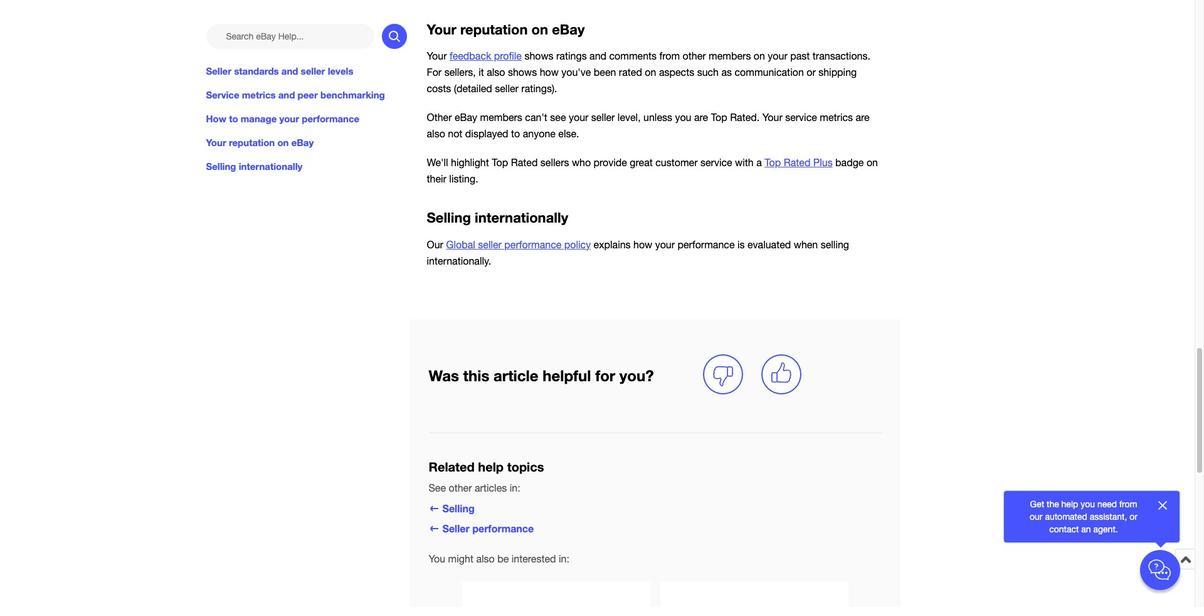 Task type: describe. For each thing, give the bounding box(es) containing it.
you
[[429, 553, 446, 565]]

else.
[[559, 128, 579, 139]]

service inside other ebay members can't see your seller level, unless you are top rated. your service metrics are also not displayed to anyone else.
[[786, 112, 817, 123]]

internationally.
[[427, 255, 492, 267]]

we'll highlight top rated sellers who provide great customer service with a top rated plus
[[427, 157, 833, 168]]

can't
[[525, 112, 548, 123]]

for
[[596, 367, 616, 385]]

your up for
[[427, 50, 447, 61]]

automated
[[1046, 512, 1088, 522]]

was
[[429, 367, 459, 385]]

0 vertical spatial ebay
[[552, 21, 585, 37]]

feedback
[[450, 50, 492, 61]]

performance up be
[[473, 522, 534, 534]]

global seller performance policy link
[[446, 239, 591, 250]]

seller up peer in the top left of the page
[[301, 65, 325, 77]]

might
[[448, 553, 474, 565]]

explains
[[594, 239, 631, 250]]

from inside shows ratings and comments from other members on your past transactions. for sellers, it also shows how you've been rated on aspects such as communication or shipping costs (detailed seller ratings).
[[660, 50, 680, 61]]

topics
[[507, 459, 544, 474]]

service metrics and peer benchmarking
[[206, 89, 385, 100]]

our
[[427, 239, 444, 250]]

with
[[735, 157, 754, 168]]

related help topics
[[429, 459, 544, 474]]

1 vertical spatial service
[[701, 157, 733, 168]]

sellers,
[[445, 67, 476, 78]]

0 horizontal spatial ebay
[[292, 137, 314, 148]]

also inside shows ratings and comments from other members on your past transactions. for sellers, it also shows how you've been rated on aspects such as communication or shipping costs (detailed seller ratings).
[[487, 67, 505, 78]]

was this article helpful for you?
[[429, 367, 654, 385]]

costs
[[427, 83, 451, 94]]

comments
[[610, 50, 657, 61]]

1 horizontal spatial internationally
[[475, 210, 569, 226]]

ebay inside other ebay members can't see your seller level, unless you are top rated. your service metrics are also not displayed to anyone else.
[[455, 112, 478, 123]]

get
[[1031, 499, 1045, 509]]

and for seller
[[282, 65, 298, 77]]

rated.
[[730, 112, 760, 123]]

evaluated
[[748, 239, 791, 250]]

1 are from the left
[[695, 112, 709, 123]]

1 vertical spatial selling
[[427, 210, 471, 226]]

top for your
[[711, 112, 728, 123]]

as
[[722, 67, 732, 78]]

members inside shows ratings and comments from other members on your past transactions. for sellers, it also shows how you've been rated on aspects such as communication or shipping costs (detailed seller ratings).
[[709, 50, 751, 61]]

see other articles in:
[[429, 482, 521, 494]]

performance down benchmarking
[[302, 113, 360, 124]]

rated sellers
[[511, 157, 569, 168]]

related
[[429, 459, 475, 474]]

performance left policy
[[505, 239, 562, 250]]

seller performance
[[443, 522, 534, 534]]

your down 'service metrics and peer benchmarking'
[[279, 113, 299, 124]]

listing.
[[449, 173, 478, 185]]

see
[[550, 112, 566, 123]]

benchmarking
[[321, 89, 385, 100]]

2 are from the left
[[856, 112, 870, 123]]

you inside other ebay members can't see your seller level, unless you are top rated. your service metrics are also not displayed to anyone else.
[[675, 112, 692, 123]]

a
[[757, 157, 762, 168]]

policy
[[565, 239, 591, 250]]

assistant,
[[1090, 512, 1128, 522]]

seller for seller performance
[[443, 522, 470, 534]]

selling link
[[429, 503, 475, 515]]

past
[[791, 50, 810, 61]]

0 horizontal spatial in:
[[510, 482, 521, 494]]

for
[[427, 67, 442, 78]]

need
[[1098, 499, 1118, 509]]

the
[[1047, 499, 1060, 509]]

your inside other ebay members can't see your seller level, unless you are top rated. your service metrics are also not displayed to anyone else.
[[763, 112, 783, 123]]

articles
[[475, 482, 507, 494]]

how to manage your performance
[[206, 113, 360, 124]]

you?
[[620, 367, 654, 385]]

performance inside explains how your performance is evaluated when selling internationally.
[[678, 239, 735, 250]]

helpful
[[543, 367, 591, 385]]

not
[[448, 128, 463, 139]]

other
[[427, 112, 452, 123]]

2 vertical spatial selling
[[443, 503, 475, 515]]

article
[[494, 367, 539, 385]]

service metrics and peer benchmarking link
[[206, 88, 407, 102]]

global
[[446, 239, 476, 250]]

an
[[1082, 525, 1092, 535]]

or inside get the help you need from our automated assistant, or contact an agent.
[[1130, 512, 1138, 522]]

levels
[[328, 65, 354, 77]]

0 horizontal spatial top
[[492, 157, 508, 168]]

standards
[[234, 65, 279, 77]]

to inside other ebay members can't see your seller level, unless you are top rated. your service metrics are also not displayed to anyone else.
[[511, 128, 520, 139]]

1 vertical spatial selling internationally
[[427, 210, 569, 226]]

manage
[[241, 113, 277, 124]]

how to manage your performance link
[[206, 112, 407, 126]]

interested
[[512, 553, 556, 565]]

feedback profile link
[[450, 50, 522, 61]]

your inside explains how your performance is evaluated when selling internationally.
[[655, 239, 675, 250]]

displayed
[[465, 128, 509, 139]]

other inside shows ratings and comments from other members on your past transactions. for sellers, it also shows how you've been rated on aspects such as communication or shipping costs (detailed seller ratings).
[[683, 50, 706, 61]]

who
[[572, 157, 591, 168]]

we'll
[[427, 157, 448, 168]]

ratings).
[[522, 83, 558, 94]]

1 vertical spatial other
[[449, 482, 472, 494]]

seller for seller standards and seller levels
[[206, 65, 232, 77]]

our global seller performance policy
[[427, 239, 591, 250]]

your inside shows ratings and comments from other members on your past transactions. for sellers, it also shows how you've been rated on aspects such as communication or shipping costs (detailed seller ratings).
[[768, 50, 788, 61]]

contact
[[1050, 525, 1080, 535]]

anyone
[[523, 128, 556, 139]]

members inside other ebay members can't see your seller level, unless you are top rated. your service metrics are also not displayed to anyone else.
[[480, 112, 523, 123]]

ratings
[[557, 50, 587, 61]]

service
[[206, 89, 239, 100]]



Task type: vqa. For each thing, say whether or not it's contained in the screenshot.
how inside the Explains How Your Performance Is Evaluated When Selling Internationally.
yes



Task type: locate. For each thing, give the bounding box(es) containing it.
selling
[[206, 161, 236, 172], [427, 210, 471, 226], [443, 503, 475, 515]]

seller up service
[[206, 65, 232, 77]]

metrics down shipping
[[820, 112, 853, 123]]

0 horizontal spatial are
[[695, 112, 709, 123]]

this
[[463, 367, 490, 385]]

also inside other ebay members can't see your seller level, unless you are top rated. your service metrics are also not displayed to anyone else.
[[427, 128, 445, 139]]

0 vertical spatial metrics
[[242, 89, 276, 100]]

your up else. at left
[[569, 112, 589, 123]]

service left with
[[701, 157, 733, 168]]

0 vertical spatial your reputation on ebay
[[427, 21, 585, 37]]

ebay down how to manage your performance link
[[292, 137, 314, 148]]

0 horizontal spatial internationally
[[239, 161, 303, 172]]

0 vertical spatial other
[[683, 50, 706, 61]]

your right rated.
[[763, 112, 783, 123]]

0 vertical spatial service
[[786, 112, 817, 123]]

2 horizontal spatial top
[[765, 157, 781, 168]]

1 horizontal spatial are
[[856, 112, 870, 123]]

when
[[794, 239, 818, 250]]

in: down 'topics'
[[510, 482, 521, 494]]

customer
[[656, 157, 698, 168]]

been
[[594, 67, 616, 78]]

0 horizontal spatial service
[[701, 157, 733, 168]]

and inside shows ratings and comments from other members on your past transactions. for sellers, it also shows how you've been rated on aspects such as communication or shipping costs (detailed seller ratings).
[[590, 50, 607, 61]]

to right how
[[229, 113, 238, 124]]

badge on their listing.
[[427, 157, 878, 185]]

2 vertical spatial and
[[278, 89, 295, 100]]

shows ratings and comments from other members on your past transactions. for sellers, it also shows how you've been rated on aspects such as communication or shipping costs (detailed seller ratings).
[[427, 50, 871, 94]]

0 horizontal spatial selling internationally
[[206, 161, 303, 172]]

you right unless
[[675, 112, 692, 123]]

and left peer in the top left of the page
[[278, 89, 295, 100]]

metrics inside other ebay members can't see your seller level, unless you are top rated. your service metrics are also not displayed to anyone else.
[[820, 112, 853, 123]]

top
[[711, 112, 728, 123], [492, 157, 508, 168], [765, 157, 781, 168]]

0 vertical spatial seller
[[206, 65, 232, 77]]

0 horizontal spatial metrics
[[242, 89, 276, 100]]

performance
[[302, 113, 360, 124], [505, 239, 562, 250], [678, 239, 735, 250], [473, 522, 534, 534]]

1 horizontal spatial ebay
[[455, 112, 478, 123]]

0 vertical spatial or
[[807, 67, 816, 78]]

your inside other ebay members can't see your seller level, unless you are top rated. your service metrics are also not displayed to anyone else.
[[569, 112, 589, 123]]

great
[[630, 157, 653, 168]]

metrics inside service metrics and peer benchmarking link
[[242, 89, 276, 100]]

you inside get the help you need from our automated assistant, or contact an agent.
[[1081, 499, 1096, 509]]

highlight
[[451, 157, 489, 168]]

1 horizontal spatial selling internationally
[[427, 210, 569, 226]]

see
[[429, 482, 446, 494]]

0 horizontal spatial or
[[807, 67, 816, 78]]

0 horizontal spatial other
[[449, 482, 472, 494]]

and up the been
[[590, 50, 607, 61]]

from up aspects
[[660, 50, 680, 61]]

1 horizontal spatial members
[[709, 50, 751, 61]]

1 vertical spatial members
[[480, 112, 523, 123]]

your up feedback
[[427, 21, 457, 37]]

0 horizontal spatial seller
[[206, 65, 232, 77]]

0 vertical spatial from
[[660, 50, 680, 61]]

from right need
[[1120, 499, 1138, 509]]

peer
[[298, 89, 318, 100]]

or inside shows ratings and comments from other members on your past transactions. for sellers, it also shows how you've been rated on aspects such as communication or shipping costs (detailed seller ratings).
[[807, 67, 816, 78]]

their
[[427, 173, 447, 185]]

seller left "ratings)."
[[495, 83, 519, 94]]

1 horizontal spatial from
[[1120, 499, 1138, 509]]

1 horizontal spatial service
[[786, 112, 817, 123]]

how inside shows ratings and comments from other members on your past transactions. for sellers, it also shows how you've been rated on aspects such as communication or shipping costs (detailed seller ratings).
[[540, 67, 559, 78]]

0 horizontal spatial from
[[660, 50, 680, 61]]

from
[[660, 50, 680, 61], [1120, 499, 1138, 509]]

get the help you need from our automated assistant, or contact an agent.
[[1030, 499, 1138, 535]]

in: right interested in the left of the page
[[559, 553, 570, 565]]

seller left level,
[[592, 112, 615, 123]]

1 vertical spatial seller
[[443, 522, 470, 534]]

you
[[675, 112, 692, 123], [1081, 499, 1096, 509]]

top rated plus link
[[765, 157, 833, 168]]

0 horizontal spatial to
[[229, 113, 238, 124]]

0 vertical spatial to
[[229, 113, 238, 124]]

0 horizontal spatial how
[[540, 67, 559, 78]]

on inside badge on their listing.
[[867, 157, 878, 168]]

are up badge
[[856, 112, 870, 123]]

your inside your reputation on ebay link
[[206, 137, 226, 148]]

members up displayed
[[480, 112, 523, 123]]

your right explains
[[655, 239, 675, 250]]

selling internationally link
[[206, 159, 407, 173]]

our
[[1030, 512, 1043, 522]]

shows down profile
[[508, 67, 537, 78]]

selling internationally down the "manage"
[[206, 161, 303, 172]]

provide
[[594, 157, 627, 168]]

how
[[540, 67, 559, 78], [634, 239, 653, 250]]

and up 'service metrics and peer benchmarking'
[[282, 65, 298, 77]]

help
[[478, 459, 504, 474], [1062, 499, 1079, 509]]

rated
[[619, 67, 642, 78]]

other ebay members can't see your seller level, unless you are top rated. your service metrics are also not displayed to anyone else.
[[427, 112, 870, 139]]

reputation down the "manage"
[[229, 137, 275, 148]]

on
[[532, 21, 548, 37], [754, 50, 765, 61], [645, 67, 657, 78], [278, 137, 289, 148], [867, 157, 878, 168]]

on up communication
[[754, 50, 765, 61]]

on down how to manage your performance
[[278, 137, 289, 148]]

1 horizontal spatial in:
[[559, 553, 570, 565]]

seller inside shows ratings and comments from other members on your past transactions. for sellers, it also shows how you've been rated on aspects such as communication or shipping costs (detailed seller ratings).
[[495, 83, 519, 94]]

0 horizontal spatial your reputation on ebay
[[206, 137, 314, 148]]

1 horizontal spatial how
[[634, 239, 653, 250]]

seller down selling link
[[443, 522, 470, 534]]

Search eBay Help... text field
[[206, 24, 374, 49]]

it
[[479, 67, 484, 78]]

ebay up ratings
[[552, 21, 585, 37]]

reputation up feedback profile link
[[460, 21, 528, 37]]

reputation
[[460, 21, 528, 37], [229, 137, 275, 148]]

members
[[709, 50, 751, 61], [480, 112, 523, 123]]

1 vertical spatial how
[[634, 239, 653, 250]]

seller standards and seller levels link
[[206, 64, 407, 78]]

1 horizontal spatial you
[[1081, 499, 1096, 509]]

selling
[[821, 239, 850, 250]]

your down how
[[206, 137, 226, 148]]

are right unless
[[695, 112, 709, 123]]

are
[[695, 112, 709, 123], [856, 112, 870, 123]]

selling down see other articles in:
[[443, 503, 475, 515]]

internationally down your reputation on ebay link
[[239, 161, 303, 172]]

2 horizontal spatial ebay
[[552, 21, 585, 37]]

1 vertical spatial you
[[1081, 499, 1096, 509]]

1 vertical spatial help
[[1062, 499, 1079, 509]]

from inside get the help you need from our automated assistant, or contact an agent.
[[1120, 499, 1138, 509]]

0 horizontal spatial members
[[480, 112, 523, 123]]

top inside other ebay members can't see your seller level, unless you are top rated. your service metrics are also not displayed to anyone else.
[[711, 112, 728, 123]]

your up communication
[[768, 50, 788, 61]]

top right highlight
[[492, 157, 508, 168]]

1 horizontal spatial to
[[511, 128, 520, 139]]

performance left is
[[678, 239, 735, 250]]

seller
[[301, 65, 325, 77], [495, 83, 519, 94], [592, 112, 615, 123], [478, 239, 502, 250]]

0 vertical spatial members
[[709, 50, 751, 61]]

internationally up "global seller performance policy" link
[[475, 210, 569, 226]]

or right "assistant," on the bottom right
[[1130, 512, 1138, 522]]

0 vertical spatial and
[[590, 50, 607, 61]]

your reputation on ebay link
[[206, 136, 407, 149]]

badge
[[836, 157, 864, 168]]

1 horizontal spatial your reputation on ebay
[[427, 21, 585, 37]]

other up selling link
[[449, 482, 472, 494]]

1 horizontal spatial other
[[683, 50, 706, 61]]

other
[[683, 50, 706, 61], [449, 482, 472, 494]]

help up articles
[[478, 459, 504, 474]]

1 horizontal spatial reputation
[[460, 21, 528, 37]]

0 vertical spatial selling internationally
[[206, 161, 303, 172]]

0 vertical spatial reputation
[[460, 21, 528, 37]]

top for provide
[[765, 157, 781, 168]]

explains how your performance is evaluated when selling internationally.
[[427, 239, 850, 267]]

also
[[487, 67, 505, 78], [427, 128, 445, 139], [476, 553, 495, 565]]

your feedback profile
[[427, 50, 522, 61]]

selling down how
[[206, 161, 236, 172]]

you left need
[[1081, 499, 1096, 509]]

1 vertical spatial metrics
[[820, 112, 853, 123]]

1 vertical spatial and
[[282, 65, 298, 77]]

seller
[[206, 65, 232, 77], [443, 522, 470, 534]]

0 vertical spatial selling
[[206, 161, 236, 172]]

how
[[206, 113, 227, 124]]

your reputation on ebay
[[427, 21, 585, 37], [206, 137, 314, 148]]

or down past
[[807, 67, 816, 78]]

0 vertical spatial help
[[478, 459, 504, 474]]

selling up global
[[427, 210, 471, 226]]

selling internationally up "our global seller performance policy"
[[427, 210, 569, 226]]

and for peer
[[278, 89, 295, 100]]

other up such
[[683, 50, 706, 61]]

also down other
[[427, 128, 445, 139]]

1 horizontal spatial help
[[1062, 499, 1079, 509]]

members up as
[[709, 50, 751, 61]]

0 vertical spatial how
[[540, 67, 559, 78]]

2 vertical spatial also
[[476, 553, 495, 565]]

1 vertical spatial from
[[1120, 499, 1138, 509]]

1 vertical spatial in:
[[559, 553, 570, 565]]

how up "ratings)."
[[540, 67, 559, 78]]

0 horizontal spatial reputation
[[229, 137, 275, 148]]

0 vertical spatial you
[[675, 112, 692, 123]]

and for comments
[[590, 50, 607, 61]]

agent.
[[1094, 525, 1119, 535]]

shows right profile
[[525, 50, 554, 61]]

ebay
[[552, 21, 585, 37], [455, 112, 478, 123], [292, 137, 314, 148]]

shipping
[[819, 67, 857, 78]]

plus
[[814, 157, 833, 168]]

help up the automated
[[1062, 499, 1079, 509]]

transactions.
[[813, 50, 871, 61]]

1 vertical spatial also
[[427, 128, 445, 139]]

unless
[[644, 112, 673, 123]]

service up top rated plus link
[[786, 112, 817, 123]]

1 vertical spatial reputation
[[229, 137, 275, 148]]

internationally
[[239, 161, 303, 172], [475, 210, 569, 226]]

1 horizontal spatial seller
[[443, 522, 470, 534]]

1 vertical spatial to
[[511, 128, 520, 139]]

is
[[738, 239, 745, 250]]

shows
[[525, 50, 554, 61], [508, 67, 537, 78]]

you've
[[562, 67, 591, 78]]

on right rated
[[645, 67, 657, 78]]

1 vertical spatial or
[[1130, 512, 1138, 522]]

on right badge
[[867, 157, 878, 168]]

0 horizontal spatial help
[[478, 459, 504, 474]]

ebay up not
[[455, 112, 478, 123]]

your reputation on ebay down the "manage"
[[206, 137, 314, 148]]

level,
[[618, 112, 641, 123]]

on up "ratings)."
[[532, 21, 548, 37]]

profile
[[494, 50, 522, 61]]

your reputation on ebay up profile
[[427, 21, 585, 37]]

and
[[590, 50, 607, 61], [282, 65, 298, 77], [278, 89, 295, 100]]

your reputation on ebay inside your reputation on ebay link
[[206, 137, 314, 148]]

rated
[[784, 157, 811, 168]]

1 vertical spatial your reputation on ebay
[[206, 137, 314, 148]]

0 vertical spatial shows
[[525, 50, 554, 61]]

0 vertical spatial internationally
[[239, 161, 303, 172]]

top left rated.
[[711, 112, 728, 123]]

aspects
[[659, 67, 695, 78]]

1 vertical spatial internationally
[[475, 210, 569, 226]]

how right explains
[[634, 239, 653, 250]]

be
[[498, 553, 509, 565]]

top right a
[[765, 157, 781, 168]]

0 vertical spatial also
[[487, 67, 505, 78]]

you might also be interested in:
[[429, 553, 570, 565]]

how inside explains how your performance is evaluated when selling internationally.
[[634, 239, 653, 250]]

1 vertical spatial shows
[[508, 67, 537, 78]]

0 vertical spatial in:
[[510, 482, 521, 494]]

1 vertical spatial ebay
[[455, 112, 478, 123]]

help inside get the help you need from our automated assistant, or contact an agent.
[[1062, 499, 1079, 509]]

seller right global
[[478, 239, 502, 250]]

0 horizontal spatial you
[[675, 112, 692, 123]]

1 horizontal spatial or
[[1130, 512, 1138, 522]]

metrics up the "manage"
[[242, 89, 276, 100]]

get the help you need from our automated assistant, or contact an agent. tooltip
[[1025, 498, 1144, 536]]

to left anyone
[[511, 128, 520, 139]]

1 horizontal spatial metrics
[[820, 112, 853, 123]]

communication
[[735, 67, 804, 78]]

also left be
[[476, 553, 495, 565]]

seller inside other ebay members can't see your seller level, unless you are top rated. your service metrics are also not displayed to anyone else.
[[592, 112, 615, 123]]

seller performance link
[[429, 522, 534, 534]]

1 horizontal spatial top
[[711, 112, 728, 123]]

also right it
[[487, 67, 505, 78]]

2 vertical spatial ebay
[[292, 137, 314, 148]]



